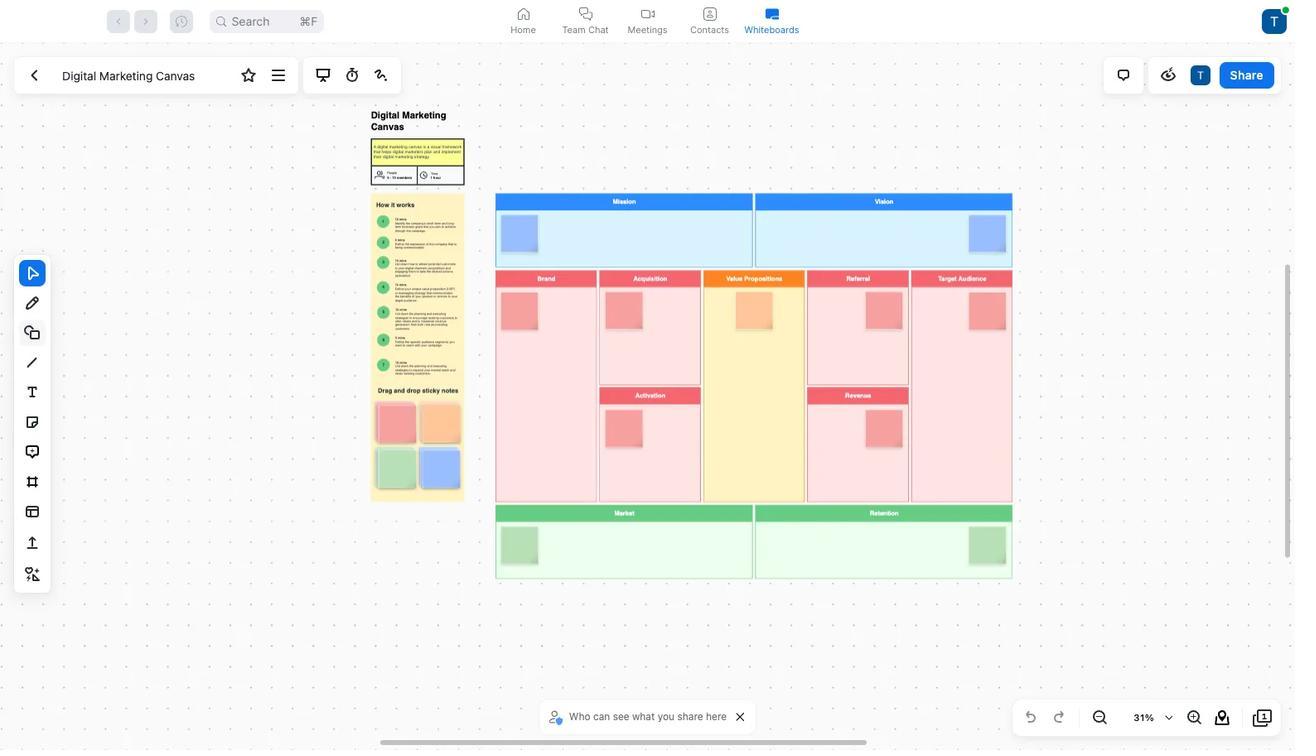 Task type: vqa. For each thing, say whether or not it's contained in the screenshot.
tooltip
no



Task type: describe. For each thing, give the bounding box(es) containing it.
tab list containing home
[[492, 0, 803, 42]]

⌘f
[[299, 14, 318, 28]]

contacts
[[690, 24, 729, 35]]

meetings button
[[617, 0, 679, 42]]

whiteboards button
[[741, 0, 803, 42]]

video on image
[[641, 7, 654, 20]]

chat
[[588, 24, 609, 35]]

meetings
[[628, 24, 668, 35]]

home button
[[492, 0, 554, 42]]

search
[[232, 14, 270, 28]]

magnifier image
[[217, 16, 227, 26]]

contacts button
[[679, 0, 741, 42]]

profile contact image
[[703, 7, 716, 20]]

video on image
[[641, 7, 654, 20]]



Task type: locate. For each thing, give the bounding box(es) containing it.
team
[[562, 24, 586, 35]]

team chat button
[[554, 0, 617, 42]]

whiteboard small image
[[765, 7, 779, 20], [765, 7, 779, 20]]

whiteboards
[[745, 24, 799, 35]]

home small image
[[517, 7, 530, 20], [517, 7, 530, 20]]

online image
[[1283, 6, 1289, 13], [1283, 6, 1289, 13]]

avatar image
[[1262, 9, 1287, 34]]

magnifier image
[[217, 16, 227, 26]]

team chat
[[562, 24, 609, 35]]

tab list
[[492, 0, 803, 42]]

team chat image
[[579, 7, 592, 20], [579, 7, 592, 20]]

profile contact image
[[703, 7, 716, 20]]

home
[[511, 24, 536, 35]]



